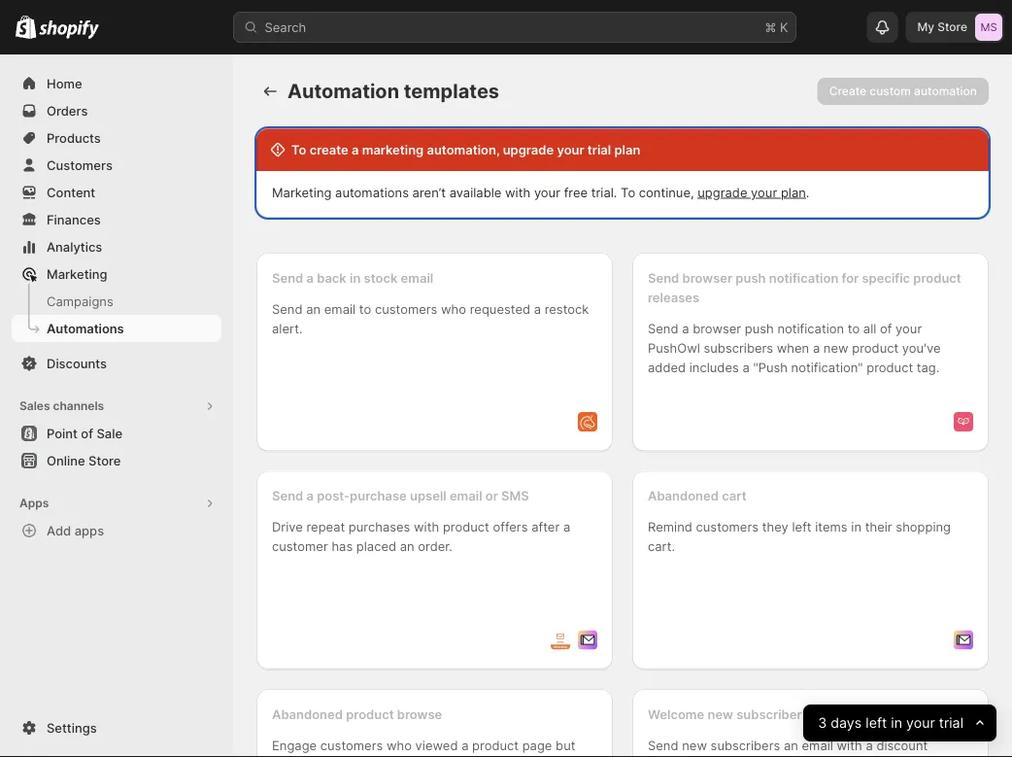 Task type: describe. For each thing, give the bounding box(es) containing it.
online store link
[[12, 447, 222, 474]]

orders link
[[12, 97, 222, 124]]

marketing link
[[12, 260, 222, 288]]

aren't
[[413, 185, 446, 200]]

1 horizontal spatial plan
[[781, 185, 807, 200]]

your up free
[[557, 142, 585, 157]]

my store image
[[976, 14, 1003, 41]]

0 horizontal spatial upgrade
[[503, 142, 554, 157]]

0 horizontal spatial to
[[292, 142, 307, 157]]

campaigns link
[[12, 288, 222, 315]]

home
[[47, 76, 82, 91]]

sales channels
[[19, 399, 104, 413]]

3 days left in your trial
[[818, 715, 964, 731]]

create
[[310, 142, 349, 157]]

marketing automations aren't available with your free trial. to continue, upgrade your plan .
[[272, 185, 810, 200]]

products
[[47, 130, 101, 145]]

shopify image
[[39, 20, 99, 39]]

automations
[[335, 185, 409, 200]]

sale
[[97, 426, 122, 441]]

home link
[[12, 70, 222, 97]]

free
[[564, 185, 588, 200]]

marketing
[[362, 142, 424, 157]]

content link
[[12, 179, 222, 206]]

customers
[[47, 157, 113, 173]]

your left free
[[534, 185, 561, 200]]

automation,
[[427, 142, 500, 157]]

⌘
[[765, 19, 777, 35]]

finances link
[[12, 206, 222, 233]]

apps
[[19, 496, 49, 510]]

store for my store
[[938, 20, 968, 34]]

channels
[[53, 399, 104, 413]]

my store
[[918, 20, 968, 34]]

1 vertical spatial to
[[621, 185, 636, 200]]

search
[[265, 19, 306, 35]]

point of sale button
[[0, 420, 233, 447]]

3
[[818, 715, 827, 731]]

with
[[505, 185, 531, 200]]

store for online store
[[89, 453, 121, 468]]

automations link
[[12, 315, 222, 342]]

point of sale
[[47, 426, 122, 441]]

1 vertical spatial upgrade
[[698, 185, 748, 200]]

available
[[450, 185, 502, 200]]



Task type: vqa. For each thing, say whether or not it's contained in the screenshot.
bottommost Trial
yes



Task type: locate. For each thing, give the bounding box(es) containing it.
upgrade up with
[[503, 142, 554, 157]]

your left .
[[751, 185, 778, 200]]

marketing for marketing
[[47, 266, 107, 281]]

automation
[[288, 79, 400, 103]]

0 vertical spatial plan
[[615, 142, 641, 157]]

create
[[830, 84, 867, 98]]

⌘ k
[[765, 19, 789, 35]]

0 vertical spatial store
[[938, 20, 968, 34]]

my
[[918, 20, 935, 34]]

days
[[831, 715, 862, 731]]

online
[[47, 453, 85, 468]]

1 vertical spatial marketing
[[47, 266, 107, 281]]

finances
[[47, 212, 101, 227]]

analytics link
[[12, 233, 222, 260]]

store
[[938, 20, 968, 34], [89, 453, 121, 468]]

1 horizontal spatial upgrade
[[698, 185, 748, 200]]

left
[[866, 715, 887, 731]]

analytics
[[47, 239, 102, 254]]

store right my
[[938, 20, 968, 34]]

0 vertical spatial marketing
[[272, 185, 332, 200]]

sales channels button
[[12, 393, 222, 420]]

trial
[[588, 142, 612, 157], [939, 715, 964, 731]]

to
[[292, 142, 307, 157], [621, 185, 636, 200]]

customers link
[[12, 152, 222, 179]]

continue,
[[639, 185, 695, 200]]

plan
[[615, 142, 641, 157], [781, 185, 807, 200]]

automation templates
[[288, 79, 500, 103]]

upgrade right continue,
[[698, 185, 748, 200]]

apps button
[[12, 490, 222, 517]]

trial up 'trial.'
[[588, 142, 612, 157]]

1 horizontal spatial marketing
[[272, 185, 332, 200]]

trial inside dropdown button
[[939, 715, 964, 731]]

marketing
[[272, 185, 332, 200], [47, 266, 107, 281]]

shopify image
[[16, 15, 36, 39]]

orders
[[47, 103, 88, 118]]

to left create
[[292, 142, 307, 157]]

online store button
[[0, 447, 233, 474]]

add
[[47, 523, 71, 538]]

point of sale link
[[12, 420, 222, 447]]

automations
[[47, 321, 124, 336]]

1 horizontal spatial store
[[938, 20, 968, 34]]

sales
[[19, 399, 50, 413]]

0 vertical spatial trial
[[588, 142, 612, 157]]

apps
[[75, 523, 104, 538]]

1 vertical spatial plan
[[781, 185, 807, 200]]

store inside button
[[89, 453, 121, 468]]

add apps
[[47, 523, 104, 538]]

0 vertical spatial upgrade
[[503, 142, 554, 157]]

settings
[[47, 720, 97, 735]]

to right 'trial.'
[[621, 185, 636, 200]]

content
[[47, 185, 95, 200]]

campaigns
[[47, 294, 113, 309]]

0 vertical spatial to
[[292, 142, 307, 157]]

marketing down analytics
[[47, 266, 107, 281]]

1 horizontal spatial trial
[[939, 715, 964, 731]]

discounts
[[47, 356, 107, 371]]

upgrade
[[503, 142, 554, 157], [698, 185, 748, 200]]

add apps button
[[12, 517, 222, 544]]

online store
[[47, 453, 121, 468]]

3 days left in your trial button
[[804, 705, 997, 742]]

automation
[[915, 84, 978, 98]]

templates
[[404, 79, 500, 103]]

marketing for marketing automations aren't available with your free trial. to continue, upgrade your plan .
[[272, 185, 332, 200]]

0 horizontal spatial plan
[[615, 142, 641, 157]]

discounts link
[[12, 350, 222, 377]]

0 horizontal spatial trial
[[588, 142, 612, 157]]

1 vertical spatial trial
[[939, 715, 964, 731]]

your inside dropdown button
[[907, 715, 935, 731]]

.
[[807, 185, 810, 200]]

a
[[352, 142, 359, 157]]

to create a marketing automation, upgrade your trial plan
[[292, 142, 641, 157]]

1 vertical spatial store
[[89, 453, 121, 468]]

of
[[81, 426, 93, 441]]

marketing down create
[[272, 185, 332, 200]]

your right in
[[907, 715, 935, 731]]

create custom automation button
[[818, 78, 989, 105]]

point
[[47, 426, 78, 441]]

products link
[[12, 124, 222, 152]]

store down sale
[[89, 453, 121, 468]]

trial.
[[592, 185, 618, 200]]

settings link
[[12, 714, 222, 742]]

0 horizontal spatial store
[[89, 453, 121, 468]]

in
[[891, 715, 903, 731]]

k
[[780, 19, 789, 35]]

your
[[557, 142, 585, 157], [534, 185, 561, 200], [751, 185, 778, 200], [907, 715, 935, 731]]

custom
[[870, 84, 912, 98]]

trial right in
[[939, 715, 964, 731]]

0 horizontal spatial marketing
[[47, 266, 107, 281]]

marketing inside marketing 'link'
[[47, 266, 107, 281]]

create custom automation
[[830, 84, 978, 98]]

1 horizontal spatial to
[[621, 185, 636, 200]]

upgrade your plan link
[[698, 185, 807, 200]]



